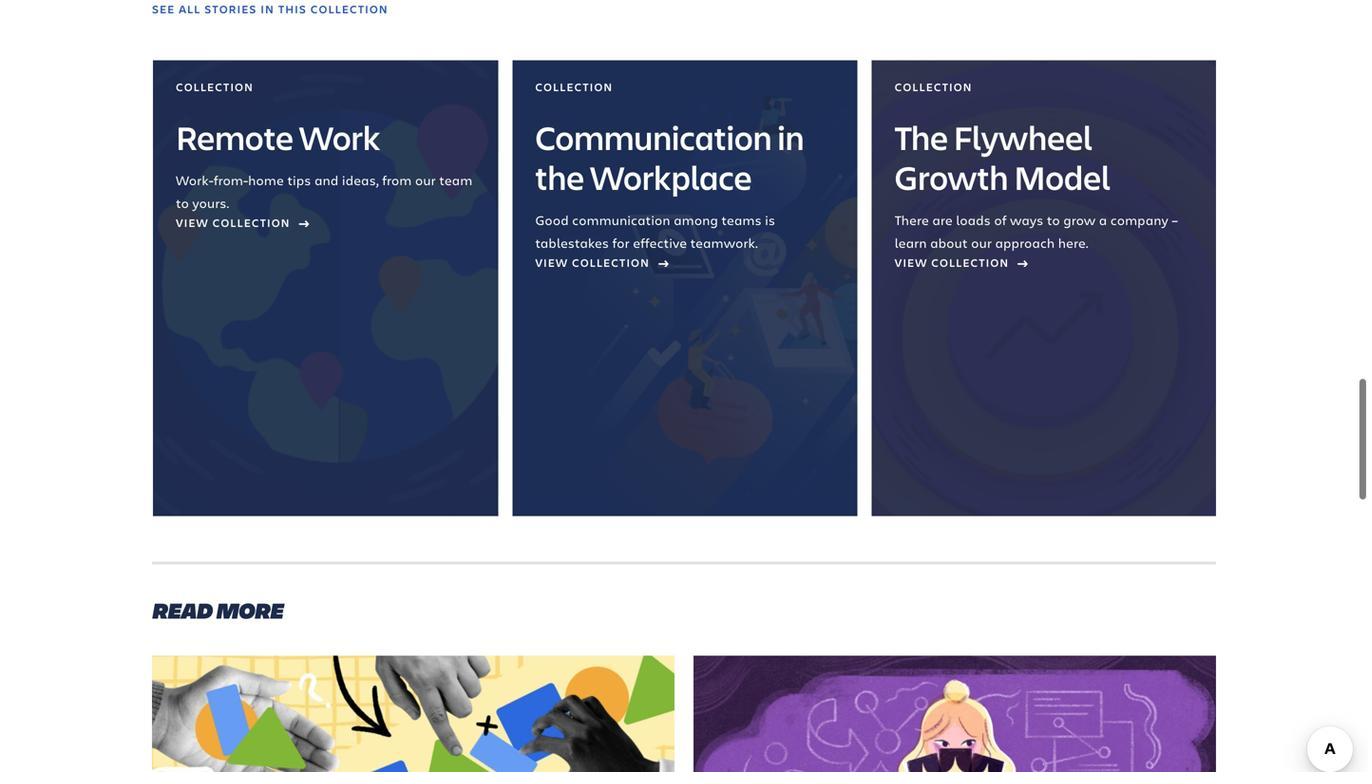 Task type: locate. For each thing, give the bounding box(es) containing it.
this
[[278, 1, 307, 16]]

0 horizontal spatial in
[[261, 1, 275, 16]]

view
[[176, 215, 209, 230], [535, 255, 568, 270], [895, 255, 928, 270]]

1 horizontal spatial view collection
[[535, 255, 654, 270]]

good communication among teams is tablestakes for effective teamwork.
[[535, 211, 775, 252]]

0 horizontal spatial to
[[176, 194, 189, 212]]

our down the loads
[[971, 234, 992, 252]]

1 horizontal spatial in
[[778, 114, 804, 159]]

home
[[248, 171, 284, 189]]

communication in the workplace
[[535, 114, 804, 199]]

from
[[382, 171, 412, 189]]

–
[[1172, 211, 1178, 229]]

view for communication in the workplace
[[535, 255, 568, 270]]

loads
[[956, 211, 991, 229]]

0 horizontal spatial view
[[176, 215, 209, 230]]

to left grow
[[1047, 211, 1060, 229]]

view collection down tablestakes
[[535, 255, 654, 270]]

a
[[1099, 211, 1107, 229]]

the
[[535, 154, 585, 199]]

view down learn
[[895, 255, 928, 270]]

in
[[261, 1, 275, 16], [778, 114, 804, 159]]

good
[[535, 211, 569, 229]]

our inside work-from-home tips and ideas, from our team to yours.
[[415, 171, 436, 189]]

company
[[1111, 211, 1169, 229]]

yours.
[[192, 194, 229, 212]]

view for remote work
[[176, 215, 209, 230]]

effective
[[633, 234, 687, 252]]

view down tablestakes
[[535, 255, 568, 270]]

1 horizontal spatial to
[[1047, 211, 1060, 229]]

about
[[930, 234, 968, 252]]

2 horizontal spatial view
[[895, 255, 928, 270]]

1 horizontal spatial our
[[971, 234, 992, 252]]

view collection down "yours."
[[176, 215, 294, 230]]

view collection for the flywheel growth model
[[895, 255, 1013, 270]]

model
[[1014, 154, 1111, 199]]

ways
[[1010, 211, 1044, 229]]

view collection for communication in the workplace
[[535, 255, 654, 270]]

0 vertical spatial in
[[261, 1, 275, 16]]

1 vertical spatial our
[[971, 234, 992, 252]]

our
[[415, 171, 436, 189], [971, 234, 992, 252]]

collection
[[176, 79, 254, 94], [535, 79, 613, 94], [895, 79, 973, 94], [213, 215, 290, 230], [572, 255, 650, 270], [931, 255, 1009, 270]]

view collection down about
[[895, 255, 1013, 270]]

see all stories in this collection link
[[152, 0, 494, 16]]

view collection
[[176, 215, 294, 230], [535, 255, 654, 270], [895, 255, 1013, 270]]

view down "yours."
[[176, 215, 209, 230]]

among
[[674, 211, 718, 229]]

are
[[932, 211, 953, 229]]

0 vertical spatial our
[[415, 171, 436, 189]]

our right the from
[[415, 171, 436, 189]]

0 horizontal spatial view collection
[[176, 215, 294, 230]]

approach
[[995, 234, 1055, 252]]

work
[[299, 114, 380, 159]]

read more
[[152, 595, 283, 626]]

teams
[[722, 211, 762, 229]]

collection
[[311, 1, 388, 16]]

to
[[176, 194, 189, 212], [1047, 211, 1060, 229]]

0 horizontal spatial our
[[415, 171, 436, 189]]

learn
[[895, 234, 927, 252]]

1 vertical spatial in
[[778, 114, 804, 159]]

to down work-
[[176, 194, 189, 212]]

2 horizontal spatial view collection
[[895, 255, 1013, 270]]

1 horizontal spatial view
[[535, 255, 568, 270]]

here.
[[1058, 234, 1089, 252]]

more
[[216, 595, 283, 626]]

communication
[[572, 211, 670, 229]]

in inside 'link'
[[261, 1, 275, 16]]

see all stories in this collection
[[152, 1, 392, 16]]



Task type: vqa. For each thing, say whether or not it's contained in the screenshot.
search image
no



Task type: describe. For each thing, give the bounding box(es) containing it.
ideas,
[[342, 171, 379, 189]]

communication
[[535, 114, 772, 159]]

all
[[179, 1, 201, 16]]

workplace
[[590, 154, 752, 199]]

how to build critical thinking skills for better decision-making image
[[694, 656, 1216, 773]]

stories
[[205, 1, 257, 16]]

there
[[895, 211, 929, 229]]

team
[[439, 171, 472, 189]]

remote work
[[176, 114, 380, 159]]

tips
[[287, 171, 311, 189]]

growth
[[895, 154, 1008, 199]]

in inside communication in the workplace
[[778, 114, 804, 159]]

our inside there are loads of ways to grow a company – learn about our approach here.
[[971, 234, 992, 252]]

for
[[612, 234, 630, 252]]

from-
[[214, 171, 248, 189]]

view collection for remote work
[[176, 215, 294, 230]]

tablestakes
[[535, 234, 609, 252]]

to inside work-from-home tips and ideas, from our team to yours.
[[176, 194, 189, 212]]

work-from-home tips and ideas, from our team to yours.
[[176, 171, 472, 212]]

see
[[152, 1, 175, 16]]

is
[[765, 211, 775, 229]]

remote
[[176, 114, 294, 159]]

read
[[152, 595, 212, 626]]

the
[[895, 114, 948, 159]]

to inside there are loads of ways to grow a company – learn about our approach here.
[[1047, 211, 1060, 229]]

of
[[994, 211, 1007, 229]]

view for the flywheel growth model
[[895, 255, 928, 270]]

the flywheel growth model
[[895, 114, 1111, 199]]

and
[[314, 171, 339, 189]]

flywheel
[[954, 114, 1093, 159]]

grow
[[1063, 211, 1096, 229]]

teamwork.
[[690, 234, 758, 252]]

the importance of teamwork (as proven by science) image
[[152, 656, 675, 773]]

there are loads of ways to grow a company – learn about our approach here.
[[895, 211, 1178, 252]]

work-
[[176, 171, 214, 189]]



